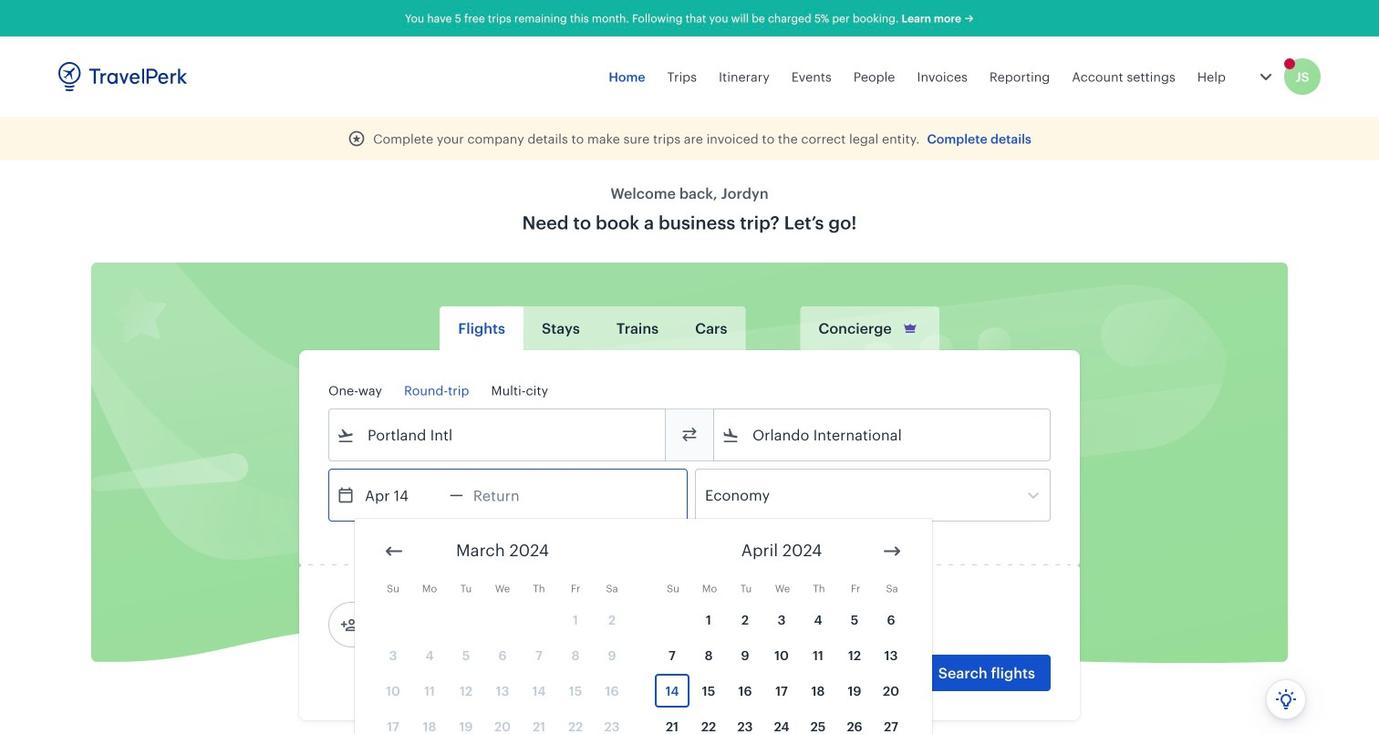 Task type: locate. For each thing, give the bounding box(es) containing it.
move forward to switch to the next month. image
[[881, 540, 903, 562]]

Return text field
[[463, 470, 558, 521]]

To search field
[[740, 420, 1026, 450]]

Depart text field
[[355, 470, 450, 521]]



Task type: describe. For each thing, give the bounding box(es) containing it.
From search field
[[355, 420, 641, 450]]

move backward to switch to the previous month. image
[[383, 540, 405, 562]]

calendar application
[[355, 519, 1379, 734]]

Add first traveler search field
[[358, 610, 548, 639]]



